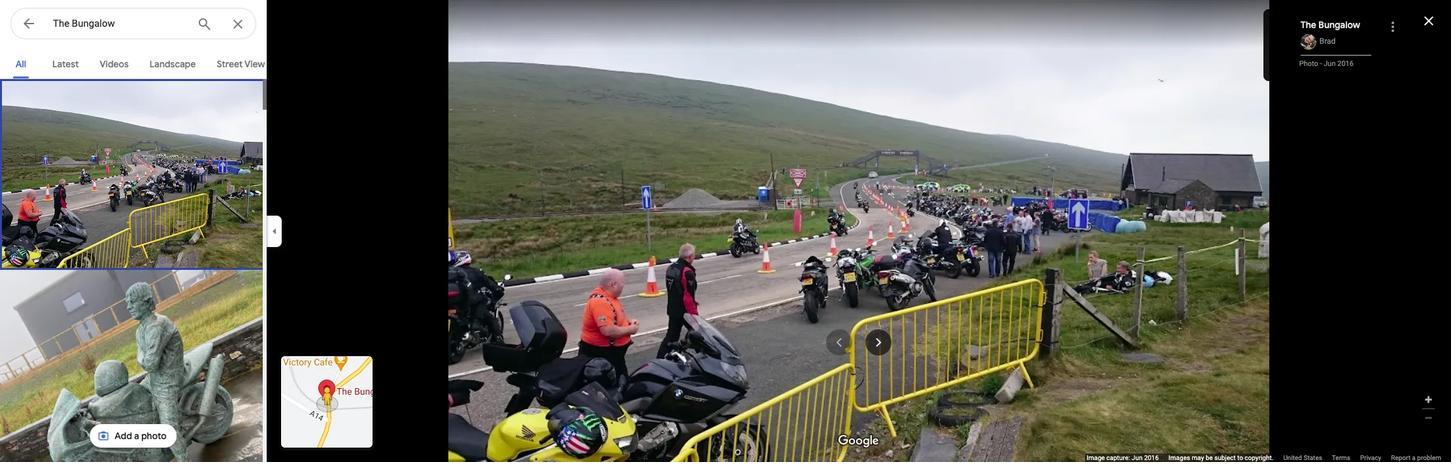 Task type: vqa. For each thing, say whether or not it's contained in the screenshot.
Add a photo
yes



Task type: describe. For each thing, give the bounding box(es) containing it.
brad
[[1320, 37, 1336, 46]]

terms button
[[1333, 454, 1351, 462]]

all
[[16, 58, 26, 70]]

privacy
[[1361, 455, 1382, 462]]

view
[[245, 58, 265, 70]]

photo 2 image
[[0, 270, 266, 462]]

states
[[1304, 455, 1323, 462]]

videos button
[[89, 47, 139, 78]]

privacy button
[[1361, 454, 1382, 462]]

add a photo image
[[98, 430, 109, 442]]

latest button
[[42, 47, 89, 78]]

the bungalow
[[1301, 19, 1361, 31]]

 button
[[10, 8, 47, 42]]

united
[[1284, 455, 1303, 462]]

the
[[1301, 19, 1317, 31]]

street
[[217, 58, 243, 70]]

add a photo button
[[90, 421, 177, 452]]

a for report
[[1413, 455, 1416, 462]]

be
[[1206, 455, 1214, 462]]

terms
[[1333, 455, 1351, 462]]

photo
[[1300, 60, 1319, 68]]

image capture: jun 2016
[[1087, 455, 1159, 462]]

photos of the bungalow main content
[[0, 47, 305, 462]]

to
[[1238, 455, 1244, 462]]

brad link
[[1320, 37, 1336, 46]]

jun for capture:
[[1132, 455, 1143, 462]]

videos
[[100, 58, 129, 70]]

bungalow
[[1319, 19, 1361, 31]]

capture:
[[1107, 455, 1131, 462]]

copyright.
[[1245, 455, 1274, 462]]



Task type: locate. For each thing, give the bounding box(es) containing it.
all button
[[0, 47, 42, 78]]

united states button
[[1284, 454, 1323, 462]]

photo
[[141, 430, 167, 442]]

add a photo
[[115, 430, 167, 442]]

subject
[[1215, 455, 1236, 462]]

a right the report
[[1413, 455, 1416, 462]]

2016 left images
[[1145, 455, 1159, 462]]

street view & 360° button
[[206, 47, 305, 78]]

street view & 360°
[[217, 58, 295, 70]]


[[21, 14, 37, 33]]

1 horizontal spatial 2016
[[1338, 60, 1354, 68]]

google maps element
[[0, 0, 1452, 462]]

tab list inside google maps element
[[0, 47, 305, 78]]

360°
[[275, 58, 295, 70]]

footer containing image capture: jun 2016
[[1087, 454, 1452, 462]]

The Bungalow field
[[10, 8, 256, 40]]

2016
[[1338, 60, 1354, 68], [1145, 455, 1159, 462]]

tab list containing all
[[0, 47, 305, 78]]

jun right -
[[1325, 60, 1336, 68]]

jun
[[1325, 60, 1336, 68], [1132, 455, 1143, 462]]

1 horizontal spatial a
[[1413, 455, 1416, 462]]

tab list
[[0, 47, 305, 78]]

report a problem link
[[1392, 454, 1442, 462]]

a inside button
[[134, 430, 139, 442]]

1 horizontal spatial jun
[[1325, 60, 1336, 68]]

a inside footer
[[1413, 455, 1416, 462]]

zoom in image
[[1424, 395, 1434, 405]]

2016 inside footer
[[1145, 455, 1159, 462]]

0 vertical spatial jun
[[1325, 60, 1336, 68]]

problem
[[1418, 455, 1442, 462]]

report
[[1392, 455, 1411, 462]]

jun inside footer
[[1132, 455, 1143, 462]]

images may be subject to copyright.
[[1169, 455, 1274, 462]]

zoom out image
[[1424, 413, 1434, 423]]

report a problem
[[1392, 455, 1442, 462]]

none field inside the bungalow field
[[53, 16, 186, 31]]

jun right capture:
[[1132, 455, 1143, 462]]

1 vertical spatial 2016
[[1145, 455, 1159, 462]]

2016 right -
[[1338, 60, 1354, 68]]

a
[[134, 430, 139, 442], [1413, 455, 1416, 462]]

image
[[1087, 455, 1105, 462]]

images
[[1169, 455, 1191, 462]]

-
[[1321, 60, 1323, 68]]

2016 for image capture: jun 2016
[[1145, 455, 1159, 462]]

0 vertical spatial a
[[134, 430, 139, 442]]

 search field
[[10, 8, 267, 42]]

may
[[1192, 455, 1205, 462]]

a for add
[[134, 430, 139, 442]]

1 vertical spatial jun
[[1132, 455, 1143, 462]]

collapse side panel image
[[267, 224, 282, 238]]

view brad's profile image
[[1301, 34, 1317, 50]]

0 vertical spatial 2016
[[1338, 60, 1354, 68]]

None field
[[53, 16, 186, 31]]

landscape button
[[139, 47, 206, 78]]

&
[[267, 58, 273, 70]]

0 horizontal spatial a
[[134, 430, 139, 442]]

latest
[[52, 58, 79, 70]]

landscape
[[150, 58, 196, 70]]

footer inside google maps element
[[1087, 454, 1452, 462]]

photo - jun 2016
[[1300, 60, 1354, 68]]

2016 for photo - jun 2016
[[1338, 60, 1354, 68]]

footer
[[1087, 454, 1452, 462]]

interactive map image
[[281, 356, 373, 448]]

0 horizontal spatial 2016
[[1145, 455, 1159, 462]]

add
[[115, 430, 132, 442]]

1 vertical spatial a
[[1413, 455, 1416, 462]]

united states
[[1284, 455, 1323, 462]]

0 horizontal spatial jun
[[1132, 455, 1143, 462]]

jun for -
[[1325, 60, 1336, 68]]

a right add
[[134, 430, 139, 442]]



